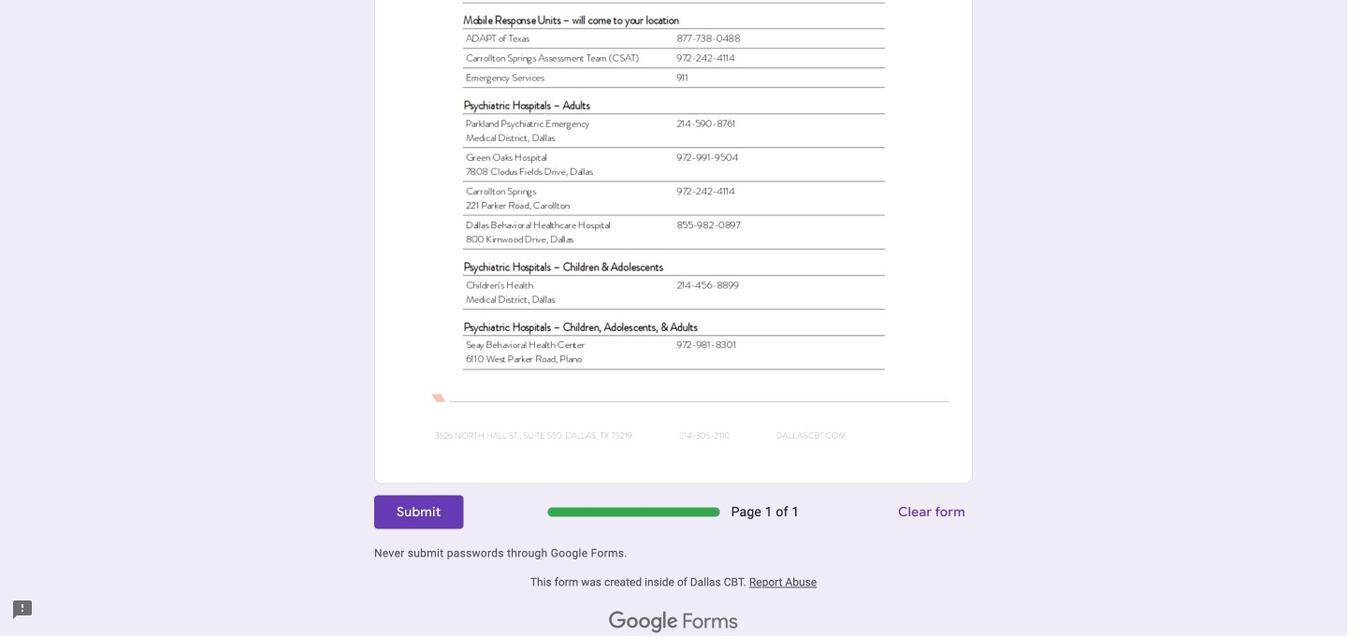 Task type: describe. For each thing, give the bounding box(es) containing it.
report a problem to google image
[[11, 599, 34, 621]]



Task type: vqa. For each thing, say whether or not it's contained in the screenshot.
left new
no



Task type: locate. For each thing, give the bounding box(es) containing it.
google image
[[609, 612, 678, 634]]

progress bar
[[548, 508, 720, 517]]

list item
[[374, 0, 973, 484]]



